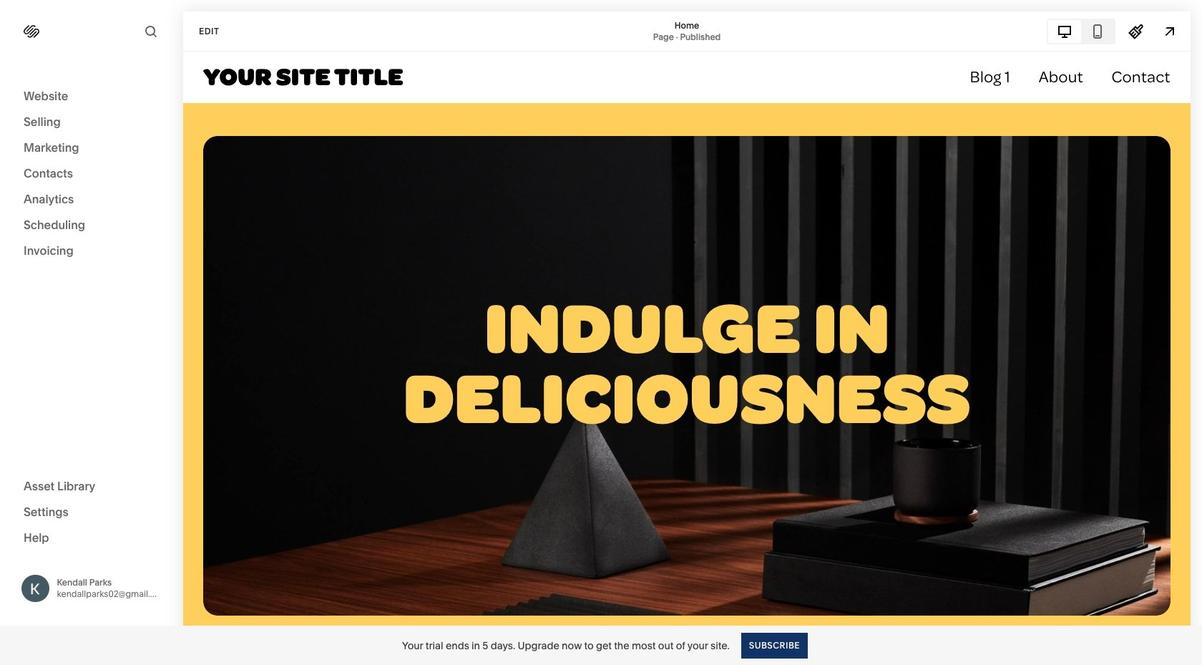 Task type: describe. For each thing, give the bounding box(es) containing it.
site preview image
[[1163, 23, 1179, 39]]

mobile image
[[1091, 23, 1106, 39]]

logo squarespace image
[[24, 24, 39, 39]]



Task type: vqa. For each thing, say whether or not it's contained in the screenshot.
Redo icon on the left top of the page
no



Task type: locate. For each thing, give the bounding box(es) containing it.
style image
[[1129, 23, 1145, 39]]

search image
[[143, 24, 159, 39]]

tab list
[[1049, 20, 1115, 43]]

desktop image
[[1058, 23, 1073, 39]]



